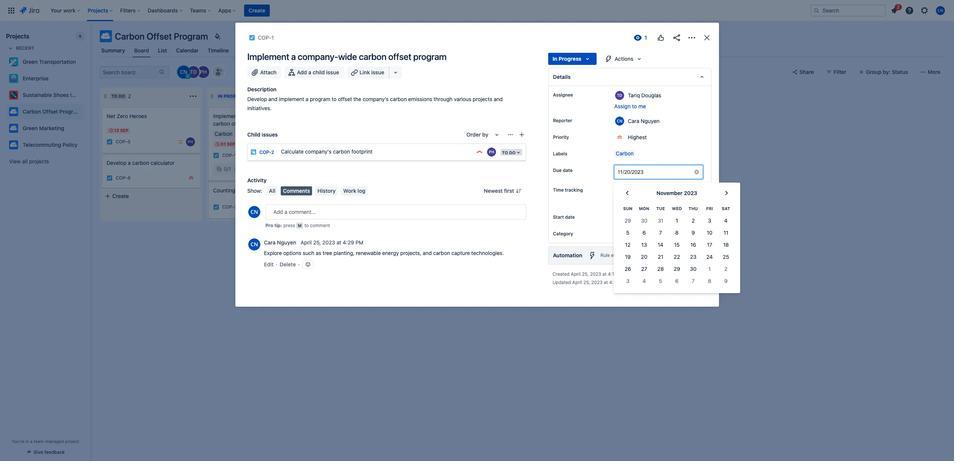 Task type: describe. For each thing, give the bounding box(es) containing it.
pages
[[263, 47, 278, 54]]

no time logged
[[614, 188, 652, 195]]

1 vertical spatial implement a company-wide carbon offset program
[[213, 113, 281, 127]]

list link
[[156, 44, 169, 57]]

1 vertical spatial 25,
[[582, 272, 589, 277]]

none text field inside implement a company-wide carbon offset program dialog
[[617, 169, 644, 175]]

0 horizontal spatial 8 button
[[669, 227, 685, 239]]

1 vertical spatial 3 button
[[620, 276, 636, 288]]

telecommuting policy link
[[6, 138, 82, 153]]

row containing 5
[[620, 227, 734, 239]]

counting carbon not calories
[[213, 187, 286, 194]]

1 vertical spatial pm
[[618, 272, 625, 277]]

executions
[[611, 253, 634, 259]]

create banner
[[0, 0, 954, 21]]

1 vertical spatial cara
[[264, 240, 276, 246]]

26
[[625, 266, 631, 273]]

green transportation link
[[6, 54, 82, 70]]

1 vertical spatial at
[[602, 272, 607, 277]]

cop-1 for the bottom cop-1 link
[[222, 153, 236, 158]]

Search board text field
[[101, 67, 158, 77]]

child
[[247, 131, 260, 138]]

13 september 2023 image
[[108, 128, 114, 134]]

time tracking
[[553, 187, 583, 193]]

2 horizontal spatial 6
[[675, 278, 679, 285]]

1 down 01 sep
[[234, 153, 236, 158]]

order by button
[[462, 129, 506, 141]]

1 horizontal spatial cop-1 link
[[258, 33, 274, 42]]

time
[[623, 188, 633, 195]]

close image
[[702, 33, 711, 42]]

row containing 3
[[620, 276, 734, 288]]

0 vertical spatial 4 button
[[718, 215, 734, 227]]

reporter
[[553, 118, 572, 124]]

options
[[283, 250, 301, 257]]

0 horizontal spatial and
[[268, 96, 277, 102]]

cop-5 link
[[116, 139, 131, 145]]

link issue button
[[347, 66, 390, 79]]

1 horizontal spatial 9 button
[[718, 276, 734, 288]]

0 vertical spatial 25,
[[313, 240, 321, 246]]

company's
[[363, 96, 389, 102]]

1 horizontal spatial cara nguyen
[[628, 118, 660, 124]]

0 vertical spatial issues
[[262, 131, 278, 138]]

cop-6 link
[[116, 175, 131, 182]]

carbon up link issue
[[359, 51, 386, 62]]

23
[[690, 254, 696, 260]]

1 horizontal spatial nguyen
[[641, 118, 660, 124]]

start date
[[553, 215, 575, 220]]

implement
[[279, 96, 304, 102]]

add reaction image
[[305, 262, 311, 268]]

search image
[[813, 7, 820, 13]]

1 vertical spatial 29 button
[[669, 263, 685, 276]]

2023 up tree
[[322, 240, 335, 246]]

details element
[[548, 68, 711, 86]]

program inside description develop and implement a program to offset the company's carbon emissions through various projects and initiatives.
[[310, 96, 330, 102]]

automation element
[[548, 247, 711, 265]]

row containing 26
[[620, 263, 734, 276]]

1 horizontal spatial 30
[[690, 266, 697, 273]]

reports
[[312, 47, 332, 54]]

31 button
[[652, 215, 669, 227]]

carbon down sustainable
[[23, 108, 41, 115]]

time
[[553, 187, 564, 193]]

tab list containing board
[[95, 44, 950, 57]]

to inside description develop and implement a program to offset the company's carbon emissions through various projects and initiatives.
[[332, 96, 337, 102]]

0 vertical spatial at
[[337, 240, 341, 246]]

10
[[707, 230, 712, 236]]

summary link
[[100, 44, 127, 57]]

cop- for cop-6 link
[[116, 175, 128, 181]]

cop- right issue type: sub-task icon
[[259, 150, 271, 155]]

1 vertical spatial issues
[[656, 199, 671, 206]]

priority: high image
[[476, 148, 483, 156]]

0 horizontal spatial 5
[[128, 139, 131, 145]]

highest image
[[284, 153, 290, 159]]

row containing 12
[[620, 239, 734, 251]]

0 vertical spatial 2 button
[[685, 215, 701, 227]]

forms link
[[236, 44, 255, 57]]

green transportation
[[23, 59, 76, 65]]

delete button
[[280, 261, 296, 269]]

1 vertical spatial 0
[[224, 166, 227, 172]]

8 for the left 8 button
[[675, 230, 679, 236]]

various
[[454, 96, 471, 102]]

0 vertical spatial 6 button
[[636, 227, 652, 239]]

implement inside the implement a company-wide carbon offset program
[[213, 113, 239, 119]]

0 vertical spatial april
[[301, 240, 312, 246]]

progress for in progress 2
[[224, 94, 247, 99]]

2 vertical spatial 25,
[[583, 280, 590, 286]]

through
[[434, 96, 453, 102]]

1 down wed
[[676, 218, 678, 224]]

forms
[[238, 47, 254, 54]]

28
[[657, 266, 664, 273]]

2 vertical spatial offset
[[232, 121, 246, 127]]

tue
[[656, 206, 665, 211]]

medium image for cop-5
[[178, 139, 184, 145]]

3 for bottommost 3 button
[[626, 278, 629, 285]]

2 horizontal spatial program
[[413, 51, 447, 62]]

3 for the top 3 button
[[708, 218, 711, 224]]

to inside button
[[632, 103, 637, 110]]

11 button
[[718, 227, 734, 239]]

medium image for cop-3
[[284, 204, 290, 210]]

1 vertical spatial 2 button
[[718, 263, 734, 276]]

9 for the topmost 9 button
[[692, 230, 695, 236]]

highest image
[[188, 175, 194, 181]]

2 horizontal spatial and
[[494, 96, 503, 102]]

4:13
[[608, 272, 617, 277]]

include
[[623, 199, 641, 206]]

2 horizontal spatial offset
[[388, 51, 411, 62]]

to do 2
[[111, 93, 131, 99]]

issue actions image
[[507, 132, 513, 138]]

delete
[[280, 261, 296, 268]]

settings
[[404, 47, 424, 54]]

include child issues
[[623, 199, 671, 206]]

work log
[[343, 188, 365, 194]]

net
[[107, 113, 115, 119]]

1 vertical spatial offset
[[42, 108, 58, 115]]

a right pages link
[[291, 51, 296, 62]]

0 vertical spatial 4:29
[[343, 240, 354, 246]]

priority pin to top. only you can see pinned fields. image
[[571, 135, 577, 141]]

offset inside description develop and implement a program to offset the company's carbon emissions through various projects and initiatives.
[[338, 96, 352, 102]]

cara nguyen image
[[292, 203, 302, 212]]

link
[[360, 69, 370, 76]]

13 for 13
[[641, 242, 647, 248]]

date for start date
[[565, 215, 575, 220]]

implement a company-wide carbon offset program dialog
[[235, 23, 740, 307]]

22 button
[[669, 251, 685, 263]]

0 vertical spatial 9 button
[[685, 227, 701, 239]]

29 for the top 29 button
[[625, 218, 631, 224]]

attach button
[[247, 66, 281, 79]]

row containing sun
[[620, 203, 734, 215]]

0 vertical spatial 29 button
[[620, 215, 636, 227]]

heroes
[[129, 113, 147, 119]]

tariq douglas
[[628, 92, 661, 98]]

thu
[[689, 206, 698, 211]]

1 up pages on the top left of the page
[[271, 34, 274, 41]]

1 vertical spatial april
[[571, 272, 581, 277]]

feedback
[[44, 450, 65, 456]]

1 vertical spatial 6
[[643, 230, 646, 236]]

27
[[641, 266, 647, 273]]

sat
[[722, 206, 730, 211]]

calories
[[266, 187, 286, 194]]

0 horizontal spatial 30 button
[[636, 215, 652, 227]]

shoes
[[53, 92, 69, 98]]

1 vertical spatial nguyen
[[277, 240, 296, 246]]

company- inside the implement a company-wide carbon offset program
[[245, 113, 269, 119]]

1 horizontal spatial tariq douglas image
[[292, 151, 302, 160]]

0 horizontal spatial create button
[[100, 190, 202, 203]]

2023 up "thu"
[[684, 190, 697, 196]]

1 vertical spatial program
[[59, 108, 81, 115]]

0 vertical spatial pm
[[356, 240, 363, 246]]

26 button
[[620, 263, 636, 276]]

cop- for cop-1 link to the right
[[258, 34, 271, 41]]

company's
[[305, 149, 332, 155]]

all button
[[267, 187, 278, 196]]

3 inside cop-3 link
[[234, 205, 237, 210]]

child inside add a child issue button
[[313, 69, 325, 76]]

november 2023 grid
[[620, 203, 734, 288]]

a up "cop-6"
[[128, 160, 131, 166]]

0 horizontal spatial 4 button
[[636, 276, 652, 288]]

actions image
[[687, 33, 696, 42]]

1 vertical spatial 8 button
[[701, 276, 718, 288]]

1 vertical spatial child
[[643, 199, 654, 206]]

sun
[[623, 206, 632, 211]]

1 vertical spatial 6 button
[[669, 276, 685, 288]]

create column image
[[423, 90, 432, 99]]

previous month, october 2023 image
[[623, 189, 632, 198]]

managed
[[46, 439, 64, 444]]

carbon offset program link
[[6, 104, 82, 119]]

18 button
[[718, 239, 734, 251]]

2 vertical spatial april
[[572, 280, 582, 286]]

project
[[385, 47, 403, 54]]

9 for the rightmost 9 button
[[724, 278, 728, 285]]

history
[[318, 188, 336, 194]]

0 vertical spatial carbon offset program
[[115, 31, 208, 42]]

clear image
[[694, 169, 700, 175]]

do
[[119, 94, 125, 99]]

carbon up 01
[[213, 121, 230, 127]]

created april 25, 2023 at 4:13 pm updated april 25, 2023 at 4:29 pm
[[553, 272, 627, 286]]

0 vertical spatial tariq douglas image
[[187, 66, 199, 78]]

task image for cop-1
[[213, 153, 219, 159]]

carbon left not
[[237, 187, 255, 194]]

Search field
[[810, 4, 886, 16]]

project
[[65, 439, 79, 444]]

8 for 8 button to the bottom
[[708, 278, 711, 285]]

create inside primary element
[[249, 7, 265, 13]]

2023 down rule
[[591, 280, 603, 286]]

7 for top 7 button
[[659, 230, 662, 236]]

done 0
[[325, 93, 343, 99]]

copy link to issue image
[[272, 34, 278, 40]]

2 vertical spatial pm
[[620, 280, 627, 286]]

wide inside the implement a company-wide carbon offset program
[[269, 113, 281, 119]]

carbon inside description develop and implement a program to offset the company's carbon emissions through various projects and initiatives.
[[390, 96, 407, 102]]

21 button
[[652, 251, 669, 263]]

15
[[674, 242, 680, 248]]

1 horizontal spatial 1 button
[[701, 263, 718, 276]]

1 down 24 "button"
[[708, 266, 711, 273]]

collapse recent projects image
[[6, 44, 15, 53]]

1 horizontal spatial 30 button
[[685, 263, 701, 276]]

11
[[724, 230, 728, 236]]

row group inside implement a company-wide carbon offset program dialog
[[620, 215, 734, 288]]

0 vertical spatial 1 button
[[669, 215, 685, 227]]

1 horizontal spatial 5 button
[[652, 276, 669, 288]]

child issues
[[247, 131, 278, 138]]

no
[[614, 188, 621, 195]]

2 vertical spatial to
[[304, 223, 309, 229]]

cop- for the cop-5 link
[[116, 139, 128, 145]]

company- inside dialog
[[298, 51, 338, 62]]

1 vertical spatial cop-1 link
[[222, 152, 236, 159]]

/
[[227, 166, 229, 172]]

a right in
[[30, 439, 32, 444]]

1 vertical spatial 7 button
[[685, 276, 701, 288]]

transportation
[[39, 59, 76, 65]]

log
[[358, 188, 365, 194]]

zero
[[117, 113, 128, 119]]

add people image
[[214, 68, 223, 77]]

attach
[[260, 69, 277, 76]]

project settings link
[[383, 44, 426, 57]]

1 up counting
[[229, 166, 231, 172]]

edit
[[264, 261, 274, 268]]

13 for 13 sep
[[114, 128, 119, 133]]

give
[[34, 450, 43, 456]]

2 vertical spatial at
[[604, 280, 608, 286]]



Task type: vqa. For each thing, say whether or not it's contained in the screenshot.


Task type: locate. For each thing, give the bounding box(es) containing it.
5 for rightmost the 5 button
[[659, 278, 662, 285]]

pm up renewable
[[356, 240, 363, 246]]

13 september 2023 image
[[108, 128, 114, 134]]

7 for bottom 7 button
[[692, 278, 695, 285]]

sep for 01 sep
[[227, 142, 235, 147]]

issues up tue
[[656, 199, 671, 206]]

0 horizontal spatial 3 button
[[620, 276, 636, 288]]

nguyen up options
[[277, 240, 296, 246]]

task image for cop-3
[[213, 204, 219, 210]]

cop- down develop a carbon calculator
[[116, 175, 128, 181]]

cara nguyen image
[[178, 66, 190, 78]]

30 button
[[636, 215, 652, 227], [685, 263, 701, 276]]

2 button down "thu"
[[685, 215, 701, 227]]

0 vertical spatial 8
[[675, 230, 679, 236]]

implement a company-wide carbon offset program up child
[[213, 113, 281, 127]]

due date pin to top. only you can see pinned fields. image
[[574, 168, 580, 174]]

4 down 27 button
[[643, 278, 646, 285]]

enterprise
[[23, 75, 48, 82]]

1 horizontal spatial wide
[[338, 51, 357, 62]]

cop-3
[[222, 205, 237, 210]]

green marketing link
[[6, 121, 82, 136]]

0 vertical spatial 7 button
[[652, 227, 669, 239]]

1 horizontal spatial to
[[332, 96, 337, 102]]

3 row from the top
[[620, 227, 734, 239]]

30 down 23 'button'
[[690, 266, 697, 273]]

0 horizontal spatial payton hansen image
[[197, 66, 209, 78]]

company- up add a child issue
[[298, 51, 338, 62]]

a inside description develop and implement a program to offset the company's carbon emissions through various projects and initiatives.
[[306, 96, 308, 102]]

8
[[675, 230, 679, 236], [708, 278, 711, 285]]

green for green marketing
[[23, 125, 38, 131]]

medium image left cara nguyen icon
[[284, 204, 290, 210]]

5 button
[[620, 227, 636, 239], [652, 276, 669, 288]]

calendar link
[[175, 44, 200, 57]]

wide up link issue button
[[338, 51, 357, 62]]

sustainable shoes initiative link
[[6, 88, 91, 103]]

cop-2
[[259, 150, 274, 155]]

1 horizontal spatial 3 button
[[701, 215, 718, 227]]

4 for 4 button to the top
[[724, 218, 728, 224]]

a down in progress 2
[[240, 113, 243, 119]]

description
[[247, 86, 276, 93]]

0 vertical spatial company-
[[298, 51, 338, 62]]

child
[[313, 69, 325, 76], [643, 199, 654, 206]]

19 button
[[620, 251, 636, 263]]

25, right updated
[[583, 280, 590, 286]]

1 horizontal spatial issues
[[656, 199, 671, 206]]

tree
[[323, 250, 332, 257]]

logged
[[635, 188, 652, 195]]

5 button down 28
[[652, 276, 669, 288]]

2
[[897, 4, 900, 10], [128, 93, 131, 99], [250, 93, 253, 99], [271, 150, 274, 155], [692, 218, 695, 224], [724, 266, 728, 273]]

a right add
[[308, 69, 311, 76]]

sep
[[120, 128, 128, 133], [227, 142, 235, 147]]

none
[[614, 214, 627, 221], [614, 231, 627, 237]]

1 task image from the top
[[107, 139, 113, 145]]

0 vertical spatial 3 button
[[701, 215, 718, 227]]

row down 22
[[620, 263, 734, 276]]

1 vertical spatial 13
[[641, 242, 647, 248]]

6 down 22 button
[[675, 278, 679, 285]]

projects inside view all projects link
[[29, 158, 49, 165]]

a inside the implement a company-wide carbon offset program
[[240, 113, 243, 119]]

labels
[[553, 151, 567, 157]]

a inside add a child issue button
[[308, 69, 311, 76]]

cop- for cop-3 link
[[222, 205, 234, 210]]

17
[[707, 242, 712, 248]]

cop- for the bottom cop-1 link
[[222, 153, 234, 158]]

tariq douglas image down calendar link
[[187, 66, 199, 78]]

progress
[[559, 56, 581, 62], [224, 94, 247, 99]]

1 horizontal spatial 3
[[626, 278, 629, 285]]

explore options such as tree planting, renewable energy projects, and carbon capture technologies.
[[264, 250, 504, 257]]

details
[[553, 74, 571, 80]]

link web pages and more image
[[391, 68, 400, 77]]

1 vertical spatial in
[[218, 94, 223, 99]]

april right the 'created'
[[571, 272, 581, 277]]

1 horizontal spatial implement
[[247, 51, 289, 62]]

tariq douglas image right highest icon
[[292, 151, 302, 160]]

row down wed
[[620, 215, 734, 227]]

labels pin to top. only you can see pinned fields. image
[[569, 151, 575, 157]]

1 horizontal spatial offset
[[147, 31, 172, 42]]

cop-2 link
[[259, 150, 274, 155]]

in inside in progress 2
[[218, 94, 223, 99]]

tariq
[[628, 92, 640, 98]]

in for in progress
[[553, 56, 557, 62]]

9 button up 16
[[685, 227, 701, 239]]

01
[[221, 142, 226, 147]]

1 vertical spatial create button
[[100, 190, 202, 203]]

none for start date
[[614, 214, 627, 221]]

6 row from the top
[[620, 263, 734, 276]]

issue type: sub-task image
[[250, 149, 256, 155]]

0 horizontal spatial medium image
[[178, 139, 184, 145]]

rule executions
[[601, 253, 634, 259]]

carbon
[[359, 51, 386, 62], [390, 96, 407, 102], [213, 121, 230, 127], [333, 149, 350, 155], [132, 160, 149, 166], [433, 250, 450, 257]]

row group containing 29
[[620, 215, 734, 288]]

0 horizontal spatial program
[[59, 108, 81, 115]]

1 horizontal spatial in
[[553, 56, 557, 62]]

0 vertical spatial implement a company-wide carbon offset program
[[247, 51, 447, 62]]

technologies.
[[471, 250, 504, 257]]

link issue
[[360, 69, 384, 76]]

6 up 13 button
[[643, 230, 646, 236]]

1 horizontal spatial and
[[423, 250, 432, 257]]

1 vertical spatial develop
[[107, 160, 126, 166]]

1 horizontal spatial offset
[[338, 96, 352, 102]]

0 vertical spatial sep
[[120, 128, 128, 133]]

0 vertical spatial date
[[563, 168, 573, 173]]

0 horizontal spatial 29
[[625, 218, 631, 224]]

newest first image
[[516, 188, 522, 194]]

add
[[297, 69, 307, 76]]

0 horizontal spatial to
[[304, 223, 309, 229]]

0 vertical spatial green
[[23, 59, 38, 65]]

wide down initiatives.
[[269, 113, 281, 119]]

8 button down 24 "button"
[[701, 276, 718, 288]]

30 button down 23
[[685, 263, 701, 276]]

to left the
[[332, 96, 337, 102]]

1 vertical spatial 5
[[626, 230, 629, 236]]

date left due date pin to top. only you can see pinned fields. icon on the right top of page
[[563, 168, 573, 173]]

None text field
[[617, 169, 644, 175]]

1 green from the top
[[23, 59, 38, 65]]

board
[[134, 47, 149, 54]]

net zero heroes
[[107, 113, 147, 119]]

carbon inside dialog
[[616, 150, 634, 157]]

1 horizontal spatial issue
[[371, 69, 384, 76]]

1 none from the top
[[614, 214, 627, 221]]

row up the 15
[[620, 227, 734, 239]]

1 vertical spatial cara nguyen
[[264, 240, 296, 246]]

2 task image from the top
[[107, 175, 113, 181]]

1 vertical spatial 8
[[708, 278, 711, 285]]

medium image
[[178, 139, 184, 145], [284, 204, 290, 210]]

at left 4:13
[[602, 272, 607, 277]]

29 button down 22
[[669, 263, 685, 276]]

in up details
[[553, 56, 557, 62]]

2 horizontal spatial 3
[[708, 218, 711, 224]]

4:29 up "planting," at left bottom
[[343, 240, 354, 246]]

1 issue from the left
[[326, 69, 339, 76]]

1 horizontal spatial cara
[[628, 118, 639, 124]]

27 button
[[636, 263, 652, 276]]

25, up as
[[313, 240, 321, 246]]

5 for left the 5 button
[[626, 230, 629, 236]]

offset down sustainable shoes initiative link
[[42, 108, 58, 115]]

5 button up 12
[[620, 227, 636, 239]]

1 vertical spatial progress
[[224, 94, 247, 99]]

1 vertical spatial create
[[112, 193, 129, 199]]

0 vertical spatial 29
[[625, 218, 631, 224]]

menu bar containing all
[[265, 187, 369, 196]]

1 vertical spatial green
[[23, 125, 38, 131]]

2 row from the top
[[620, 215, 734, 227]]

row down 28
[[620, 276, 734, 288]]

date for due date
[[563, 168, 573, 173]]

1 horizontal spatial progress
[[559, 56, 581, 62]]

cop- down 01 sep
[[222, 153, 234, 158]]

7 button up 14
[[652, 227, 669, 239]]

progress for in progress
[[559, 56, 581, 62]]

develop inside description develop and implement a program to offset the company's carbon emissions through various projects and initiatives.
[[247, 96, 267, 102]]

1 vertical spatial tariq douglas image
[[292, 151, 302, 160]]

develop up "cop-6"
[[107, 160, 126, 166]]

issues right child
[[262, 131, 278, 138]]

0 horizontal spatial 7
[[659, 230, 662, 236]]

in progress 2
[[218, 93, 253, 99]]

16 button
[[685, 239, 701, 251]]

edit button
[[264, 261, 274, 269]]

cop-1 inside implement a company-wide carbon offset program dialog
[[258, 34, 274, 41]]

task image
[[249, 35, 255, 41], [213, 153, 219, 159], [213, 204, 219, 210]]

task image down 13 september 2023 icon
[[107, 139, 113, 145]]

7 down "31" button
[[659, 230, 662, 236]]

0 vertical spatial 6
[[128, 175, 131, 181]]

0 horizontal spatial carbon offset program
[[23, 108, 81, 115]]

20 button
[[636, 251, 652, 263]]

implement a company-wide carbon offset program up link
[[247, 51, 447, 62]]

douglas
[[641, 92, 661, 98]]

0 vertical spatial offset
[[147, 31, 172, 42]]

1 vertical spatial company-
[[245, 113, 269, 119]]

description develop and implement a program to offset the company's carbon emissions through various projects and initiatives.
[[247, 86, 504, 111]]

2 none from the top
[[614, 231, 627, 237]]

0 horizontal spatial 2 button
[[685, 215, 701, 227]]

carbon down highest
[[616, 150, 634, 157]]

1 row from the top
[[620, 203, 734, 215]]

profile image of cara nguyen image
[[248, 206, 260, 218]]

green marketing
[[23, 125, 64, 131]]

7 row from the top
[[620, 276, 734, 288]]

program inside the implement a company-wide carbon offset program
[[247, 121, 268, 127]]

implement inside dialog
[[247, 51, 289, 62]]

8 up the 15
[[675, 230, 679, 236]]

2023
[[684, 190, 697, 196], [322, 240, 335, 246], [590, 272, 601, 277], [591, 280, 603, 286]]

highest
[[628, 134, 647, 141]]

1 horizontal spatial develop
[[247, 96, 267, 102]]

initiatives.
[[247, 105, 272, 111]]

carbon offset program up list
[[115, 31, 208, 42]]

29 for 29 button to the bottom
[[674, 266, 680, 273]]

carbon left footprint
[[333, 149, 350, 155]]

issue up done 0
[[326, 69, 339, 76]]

offset up link web pages and more image
[[388, 51, 411, 62]]

cara up explore
[[264, 240, 276, 246]]

implement a company-wide carbon offset program inside implement a company-wide carbon offset program dialog
[[247, 51, 447, 62]]

issue
[[326, 69, 339, 76], [371, 69, 384, 76]]

at
[[337, 240, 341, 246], [602, 272, 607, 277], [604, 280, 608, 286]]

cara down assign to me
[[628, 118, 639, 124]]

program up calendar
[[174, 31, 208, 42]]

0 horizontal spatial implement
[[213, 113, 239, 119]]

1 vertical spatial to
[[632, 103, 637, 110]]

cop-1 down 01 sep
[[222, 153, 236, 158]]

planting,
[[334, 250, 355, 257]]

tab list
[[95, 44, 950, 57]]

at up "planting," at left bottom
[[337, 240, 341, 246]]

menu bar inside implement a company-wide carbon offset program dialog
[[265, 187, 369, 196]]

projects right various
[[473, 96, 492, 102]]

1 horizontal spatial 0
[[340, 93, 343, 99]]

Add a comment… field
[[265, 205, 526, 220]]

start
[[553, 215, 564, 220]]

reports link
[[310, 44, 333, 57]]

calculate
[[281, 149, 304, 155]]

0 vertical spatial none
[[614, 214, 627, 221]]

timeline
[[208, 47, 229, 54]]

4 row from the top
[[620, 239, 734, 251]]

enterprise link
[[6, 71, 82, 86]]

child right add
[[313, 69, 325, 76]]

2023 left 4:13
[[590, 272, 601, 277]]

projects
[[6, 33, 29, 40]]

4 for 4 button to the left
[[643, 278, 646, 285]]

28 button
[[652, 263, 669, 276]]

2 inside create 'banner'
[[897, 4, 900, 10]]

4:29 inside created april 25, 2023 at 4:13 pm updated april 25, 2023 at 4:29 pm
[[609, 280, 619, 286]]

row up 22
[[620, 239, 734, 251]]

cop-3 link
[[222, 204, 237, 211]]

me
[[638, 103, 646, 110]]

1 horizontal spatial 4 button
[[718, 215, 734, 227]]

pm right 4:13
[[618, 272, 625, 277]]

history button
[[315, 187, 338, 196]]

payton hansen image
[[186, 138, 195, 147]]

tariq douglas image
[[187, 66, 199, 78], [292, 151, 302, 160]]

calculate company's carbon footprint link
[[278, 145, 473, 160]]

capture
[[451, 250, 470, 257]]

0 vertical spatial wide
[[338, 51, 357, 62]]

projects right all
[[29, 158, 49, 165]]

3 left profile image of cara nguyen at the top left of page
[[234, 205, 237, 210]]

2 vertical spatial 6
[[675, 278, 679, 285]]

13 up 20
[[641, 242, 647, 248]]

1 horizontal spatial program
[[310, 96, 330, 102]]

primary element
[[5, 0, 810, 21]]

none for category
[[614, 231, 627, 237]]

progress inside dropdown button
[[559, 56, 581, 62]]

emissions
[[408, 96, 432, 102]]

and right various
[[494, 96, 503, 102]]

1 vertical spatial wide
[[269, 113, 281, 119]]

in
[[553, 56, 557, 62], [218, 94, 223, 99]]

row down november 2023
[[620, 203, 734, 215]]

next month, december 2023 image
[[722, 189, 731, 198]]

0 horizontal spatial 1 button
[[669, 215, 685, 227]]

0 vertical spatial cara nguyen
[[628, 118, 660, 124]]

date
[[563, 168, 573, 173], [565, 215, 575, 220]]

jira image
[[20, 6, 39, 15], [20, 6, 39, 15]]

5 row from the top
[[620, 251, 734, 263]]

0 horizontal spatial 5 button
[[620, 227, 636, 239]]

to right m
[[304, 223, 309, 229]]

in for in progress 2
[[218, 94, 223, 99]]

0 vertical spatial task image
[[249, 35, 255, 41]]

0 horizontal spatial 3
[[234, 205, 237, 210]]

0 horizontal spatial wide
[[269, 113, 281, 119]]

0 vertical spatial cara
[[628, 118, 639, 124]]

issue inside link issue button
[[371, 69, 384, 76]]

program down the shoes
[[59, 108, 81, 115]]

row group
[[620, 215, 734, 288]]

row containing 19
[[620, 251, 734, 263]]

0 up counting
[[224, 166, 227, 172]]

m
[[298, 223, 302, 228]]

14 button
[[652, 239, 669, 251]]

13 button
[[636, 239, 652, 251]]

2 issue from the left
[[371, 69, 384, 76]]

cara nguyen down me
[[628, 118, 660, 124]]

0 horizontal spatial progress
[[224, 94, 247, 99]]

program right project
[[413, 51, 447, 62]]

fri
[[706, 206, 713, 211]]

create button inside primary element
[[244, 4, 270, 16]]

projects
[[473, 96, 492, 102], [29, 158, 49, 165]]

row
[[620, 203, 734, 215], [620, 215, 734, 227], [620, 227, 734, 239], [620, 239, 734, 251], [620, 251, 734, 263], [620, 263, 734, 276], [620, 276, 734, 288]]

0
[[340, 93, 343, 99], [224, 166, 227, 172]]

actions button
[[600, 53, 649, 65]]

0 horizontal spatial cop-1 link
[[222, 152, 236, 159]]

sep right 01
[[227, 142, 235, 147]]

1 vertical spatial 4:29
[[609, 280, 619, 286]]

0 horizontal spatial child
[[313, 69, 325, 76]]

menu bar
[[265, 187, 369, 196]]

carbon left calculator
[[132, 160, 149, 166]]

share image
[[672, 33, 681, 42]]

pm down "26" button
[[620, 280, 627, 286]]

0 horizontal spatial 30
[[641, 218, 647, 224]]

payton hansen image left add people image
[[197, 66, 209, 78]]

8 button up the 15
[[669, 227, 685, 239]]

0 horizontal spatial projects
[[29, 158, 49, 165]]

issue inside add a child issue button
[[326, 69, 339, 76]]

carbon up board
[[115, 31, 145, 42]]

in inside in progress dropdown button
[[553, 56, 557, 62]]

nguyen down me
[[641, 118, 660, 124]]

cop-1 for cop-1 link to the right
[[258, 34, 274, 41]]

task image
[[107, 139, 113, 145], [107, 175, 113, 181]]

april right updated
[[572, 280, 582, 286]]

15 button
[[669, 239, 685, 251]]

calculate company's carbon footprint
[[281, 149, 372, 155]]

0 horizontal spatial 4:29
[[343, 240, 354, 246]]

1 vertical spatial 30 button
[[685, 263, 701, 276]]

1 vertical spatial 9 button
[[718, 276, 734, 288]]

view all projects
[[9, 158, 49, 165]]

2 button
[[685, 215, 701, 227], [718, 263, 734, 276]]

pm
[[356, 240, 363, 246], [618, 272, 625, 277], [620, 280, 627, 286]]

0 vertical spatial 9
[[692, 230, 695, 236]]

cara nguyen up explore
[[264, 240, 296, 246]]

1 vertical spatial payton hansen image
[[487, 148, 496, 157]]

and right projects,
[[423, 250, 432, 257]]

0 vertical spatial in
[[553, 56, 557, 62]]

vote options: no one has voted for this issue yet. image
[[656, 33, 665, 42]]

payton hansen image right priority: high 'image'
[[487, 148, 496, 157]]

row containing 29
[[620, 215, 734, 227]]

7 down 23 'button'
[[692, 278, 695, 285]]

green for green transportation
[[23, 59, 38, 65]]

view all projects link
[[6, 155, 85, 169]]

2 vertical spatial 5
[[659, 278, 662, 285]]

due
[[553, 168, 562, 173]]

payton hansen image
[[197, 66, 209, 78], [487, 148, 496, 157]]

24 button
[[701, 251, 718, 263]]

you're
[[12, 439, 24, 444]]

create child image
[[519, 132, 525, 138]]

wide inside dialog
[[338, 51, 357, 62]]

projects,
[[400, 250, 421, 257]]

4 down sat
[[724, 218, 728, 224]]

develop up initiatives.
[[247, 96, 267, 102]]

30 down mon
[[641, 218, 647, 224]]

0 vertical spatial program
[[174, 31, 208, 42]]

2 green from the top
[[23, 125, 38, 131]]

task image for cop-5
[[107, 139, 113, 145]]

1 vertical spatial sep
[[227, 142, 235, 147]]

1 horizontal spatial 4
[[724, 218, 728, 224]]

task image for cop-6
[[107, 175, 113, 181]]

give feedback
[[34, 450, 65, 456]]

0 horizontal spatial cara nguyen
[[264, 240, 296, 246]]

offset left the
[[338, 96, 352, 102]]

company- down initiatives.
[[245, 113, 269, 119]]

1 horizontal spatial 13
[[641, 242, 647, 248]]

0 vertical spatial create
[[249, 7, 265, 13]]

0 horizontal spatial 13
[[114, 128, 119, 133]]

13 inside button
[[641, 242, 647, 248]]

in down add people image
[[218, 94, 223, 99]]

summary
[[101, 47, 125, 54]]

7 button down 23 'button'
[[685, 276, 701, 288]]

cop-1
[[258, 34, 274, 41], [222, 153, 236, 158]]

1 horizontal spatial 5
[[626, 230, 629, 236]]

automation
[[553, 253, 582, 259]]

4 button down 27
[[636, 276, 652, 288]]

1 vertical spatial cop-1
[[222, 153, 236, 158]]

medium image left payton hansen image
[[178, 139, 184, 145]]

0 vertical spatial 5 button
[[620, 227, 636, 239]]

projects inside description develop and implement a program to offset the company's carbon emissions through various projects and initiatives.
[[473, 96, 492, 102]]

and down the description
[[268, 96, 277, 102]]

19
[[625, 254, 631, 260]]

sep for 13 sep
[[120, 128, 128, 133]]

carbon left "capture"
[[433, 250, 450, 257]]

progress inside in progress 2
[[224, 94, 247, 99]]

01 september 2023 image
[[215, 141, 221, 147], [215, 141, 221, 147]]

7 button
[[652, 227, 669, 239], [685, 276, 701, 288]]

13 up "cop-5"
[[114, 128, 119, 133]]

carbon left emissions
[[390, 96, 407, 102]]

1 vertical spatial offset
[[338, 96, 352, 102]]



